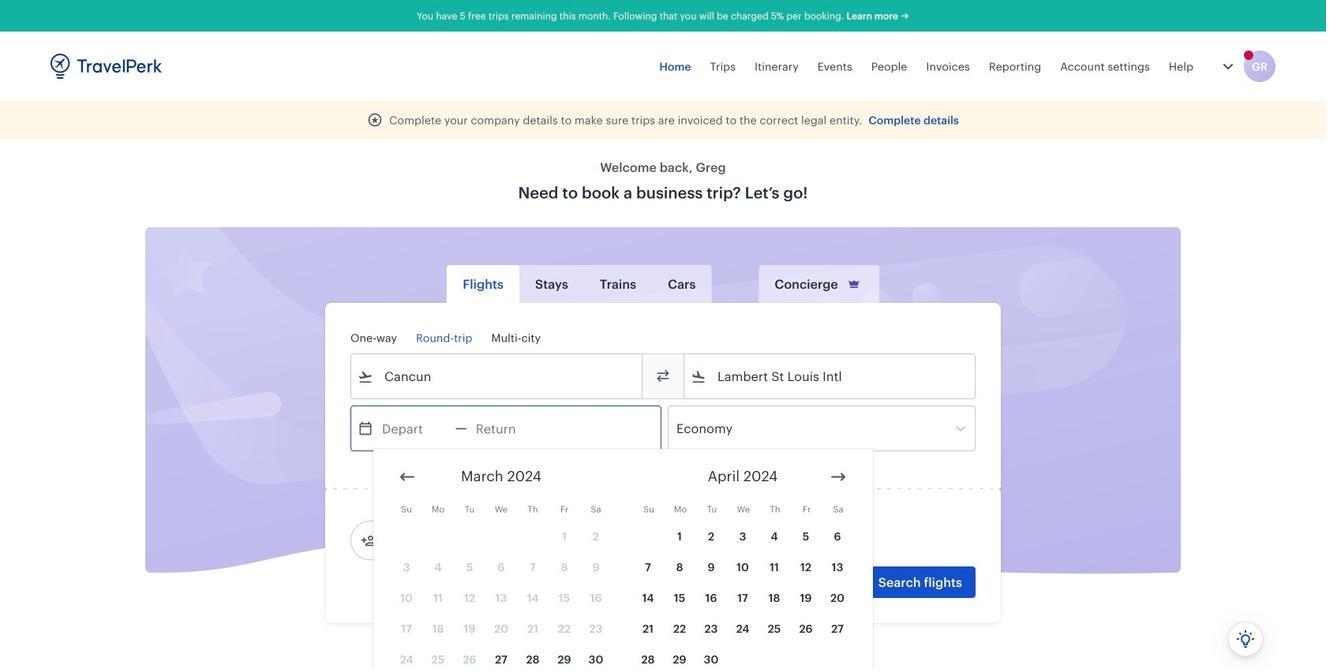 Task type: describe. For each thing, give the bounding box(es) containing it.
calendar application
[[373, 449, 1326, 669]]

Return text field
[[467, 406, 549, 451]]

move backward to switch to the previous month. image
[[398, 468, 417, 487]]

To search field
[[706, 364, 954, 389]]



Task type: vqa. For each thing, say whether or not it's contained in the screenshot.
THE "FROM" SEARCH BOX on the bottom left of page
yes



Task type: locate. For each thing, give the bounding box(es) containing it.
From search field
[[373, 364, 621, 389]]

Depart text field
[[373, 406, 455, 451]]

Add first traveler search field
[[376, 528, 541, 553]]

move forward to switch to the next month. image
[[829, 468, 848, 487]]



